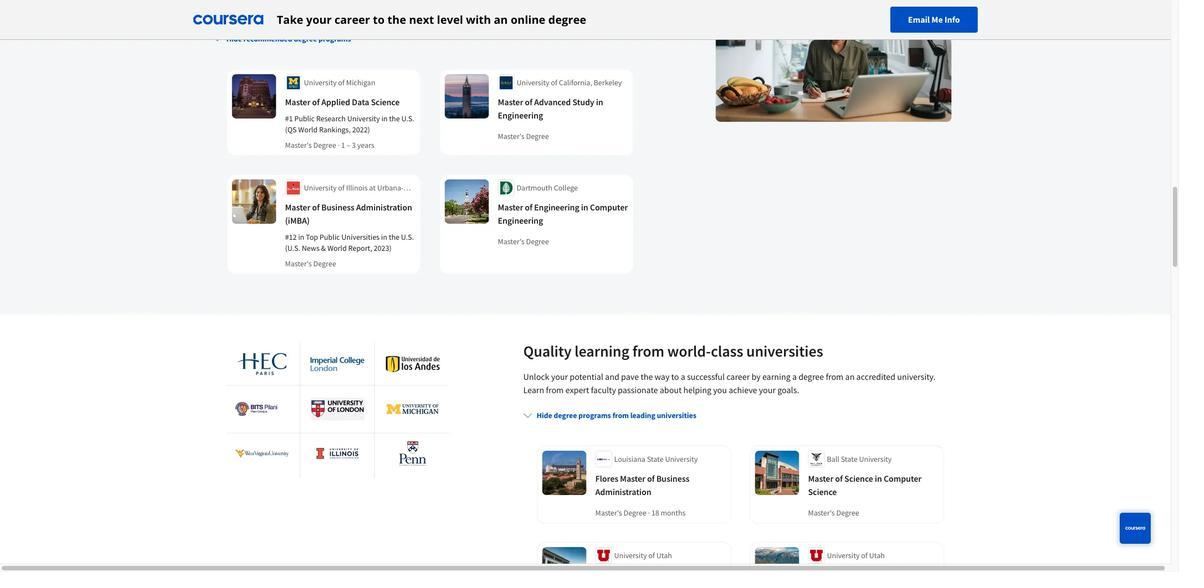 Task type: locate. For each thing, give the bounding box(es) containing it.
–
[[347, 141, 350, 150]]

1 horizontal spatial world
[[328, 244, 347, 254]]

0 vertical spatial computer
[[590, 202, 628, 213]]

of inside master of engineering in computer engineering
[[525, 202, 533, 213]]

master left advanced
[[498, 97, 523, 108]]

master's degree down master of engineering in computer engineering
[[498, 237, 549, 247]]

science inside a list of recommended degree programs element
[[371, 97, 400, 108]]

of inside university of illinois at urbana- champaign
[[338, 183, 345, 193]]

0 horizontal spatial administration
[[356, 202, 412, 213]]

administration inside master of business administration (imba)
[[356, 202, 412, 213]]

·
[[338, 141, 340, 150], [648, 509, 650, 519]]

administration inside "flores master of business administration"
[[596, 487, 652, 498]]

degree up coursework
[[324, 0, 349, 6]]

flores master of business administration
[[596, 474, 690, 498]]

master of business administration (imba) link
[[285, 201, 416, 228]]

to right way
[[672, 372, 679, 383]]

science
[[371, 97, 400, 108], [845, 474, 873, 485], [808, 487, 837, 498]]

2 vertical spatial and
[[605, 372, 620, 383]]

universities for hide degree programs from leading universities
[[657, 411, 697, 421]]

an left accredited
[[846, 372, 855, 383]]

1 horizontal spatial state
[[841, 455, 858, 465]]

engineering inside master of advanced study in engineering
[[498, 110, 543, 121]]

master inside master of advanced study in engineering
[[498, 97, 523, 108]]

master for master of advanced study in engineering
[[498, 97, 523, 108]]

1 horizontal spatial own
[[423, 0, 439, 6]]

your left work
[[516, 0, 533, 6]]

0 vertical spatial world
[[298, 125, 318, 135]]

degree left 18
[[624, 509, 647, 519]]

1 horizontal spatial programs
[[579, 411, 611, 421]]

business down illinois
[[321, 202, 355, 213]]

public inside #1 public research university in the u.s. (qs world rankings, 2022) master's degree · 1 – 3 years
[[294, 114, 315, 124]]

quality
[[523, 342, 572, 361]]

0 horizontal spatial university of utah
[[614, 551, 672, 561]]

1 vertical spatial and
[[267, 8, 281, 19]]

0 vertical spatial master's degree
[[498, 132, 549, 142]]

earning
[[763, 372, 791, 383]]

online
[[299, 0, 322, 6], [511, 12, 546, 27]]

u.s.
[[401, 114, 414, 124], [401, 233, 414, 242]]

u.s. inside #12 in top public universities in the u.s. (u.s. news & world report, 2023) master's degree
[[401, 233, 414, 242]]

master's degree for master of advanced study in engineering
[[498, 132, 549, 142]]

at
[[364, 8, 372, 19], [369, 183, 376, 193]]

programs down coursework
[[319, 34, 351, 44]]

own up pace.
[[423, 0, 439, 6]]

0 vertical spatial to
[[476, 0, 484, 6]]

working adults image
[[716, 0, 952, 122]]

1 horizontal spatial public
[[320, 233, 340, 242]]

master down dartmouth
[[498, 202, 523, 213]]

0 horizontal spatial career
[[335, 12, 370, 27]]

2 vertical spatial engineering
[[498, 215, 543, 226]]

computer for master of engineering in computer engineering
[[590, 202, 628, 213]]

1 horizontal spatial hide
[[537, 411, 552, 421]]

state
[[647, 455, 664, 465], [841, 455, 858, 465]]

master down louisiana
[[620, 474, 646, 485]]

1 vertical spatial business
[[657, 474, 690, 485]]

email me info button
[[891, 7, 978, 33]]

from inside dropdown button
[[613, 411, 629, 421]]

1 vertical spatial universities
[[657, 411, 697, 421]]

online up complete
[[299, 0, 322, 6]]

degree down master of engineering in computer engineering
[[526, 237, 549, 247]]

#12 in top public universities in the u.s. (u.s. news & world report, 2023), element
[[285, 232, 416, 254]]

universities up earning
[[747, 342, 823, 361]]

a
[[681, 372, 685, 383], [793, 372, 797, 383]]

0 horizontal spatial own
[[392, 8, 408, 19]]

1 vertical spatial to
[[373, 12, 385, 27]]

&
[[321, 244, 326, 254]]

public up &
[[320, 233, 340, 242]]

1 horizontal spatial universities
[[747, 342, 823, 361]]

(u.s.
[[285, 244, 300, 254]]

administration
[[356, 202, 412, 213], [596, 487, 652, 498]]

computer inside master of science in computer science
[[884, 474, 922, 485]]

public
[[294, 114, 315, 124], [320, 233, 340, 242]]

1 horizontal spatial university of utah
[[827, 551, 885, 561]]

degree down "take"
[[294, 34, 317, 44]]

level
[[437, 12, 463, 27]]

master up #1
[[285, 97, 311, 108]]

0 horizontal spatial utah
[[657, 551, 672, 561]]

the
[[388, 12, 406, 27], [389, 114, 400, 124], [389, 233, 400, 242], [641, 372, 653, 383]]

0 vertical spatial science
[[371, 97, 400, 108]]

master for master of applied data science
[[285, 97, 311, 108]]

engineering down college
[[534, 202, 580, 213]]

to up the with
[[476, 0, 484, 6]]

commitments
[[213, 8, 265, 19]]

master up (imba)
[[285, 202, 311, 213]]

0 vertical spatial administration
[[356, 202, 412, 213]]

master inside master of business administration (imba)
[[285, 202, 311, 213]]

coursework
[[319, 8, 363, 19]]

1 vertical spatial u.s.
[[401, 233, 414, 242]]

state right ball
[[841, 455, 858, 465]]

science right data
[[371, 97, 400, 108]]

info
[[945, 14, 960, 25]]

(qs
[[285, 125, 297, 135]]

science down ball
[[808, 487, 837, 498]]

0 vertical spatial universities
[[747, 342, 823, 361]]

0 vertical spatial and
[[555, 0, 570, 6]]

1 vertical spatial at
[[369, 183, 376, 193]]

learning
[[575, 342, 630, 361]]

degree up the "goals."
[[799, 372, 824, 383]]

· left 18
[[648, 509, 650, 519]]

0 horizontal spatial to
[[373, 12, 385, 27]]

1 vertical spatial master's degree
[[498, 237, 549, 247]]

world inside #12 in top public universities in the u.s. (u.s. news & world report, 2023) master's degree
[[328, 244, 347, 254]]

balance
[[485, 0, 515, 6]]

world right &
[[328, 244, 347, 254]]

1 vertical spatial an
[[846, 372, 855, 383]]

1 horizontal spatial administration
[[596, 487, 652, 498]]

master of applied data science link
[[285, 96, 416, 109]]

degree for master of engineering in computer engineering
[[526, 237, 549, 247]]

master down ball
[[808, 474, 834, 485]]

0 vertical spatial engineering
[[498, 110, 543, 121]]

1 horizontal spatial ·
[[648, 509, 650, 519]]

master's degree down master of science in computer science
[[808, 509, 859, 519]]

your down programs.
[[373, 8, 390, 19]]

louisiana
[[614, 455, 646, 465]]

1 vertical spatial computer
[[884, 474, 922, 485]]

report,
[[348, 244, 372, 254]]

universities down about on the bottom right
[[657, 411, 697, 421]]

1 horizontal spatial an
[[846, 372, 855, 383]]

your down earning
[[759, 385, 776, 396]]

1 horizontal spatial business
[[657, 474, 690, 485]]

science down ball state university
[[845, 474, 873, 485]]

1 vertical spatial public
[[320, 233, 340, 242]]

successful
[[687, 372, 725, 383]]

engineering down advanced
[[498, 110, 543, 121]]

0 vertical spatial programs
[[319, 34, 351, 44]]

1 vertical spatial science
[[845, 474, 873, 485]]

#1 public research university in the u.s. (qs world rankings, 2022), element
[[285, 113, 416, 136]]

engineering
[[498, 110, 543, 121], [534, 202, 580, 213], [498, 215, 543, 226]]

online down work
[[511, 12, 546, 27]]

master's
[[498, 132, 525, 142], [285, 141, 312, 150], [498, 237, 525, 247], [285, 259, 312, 269], [596, 509, 622, 519], [808, 509, 835, 519]]

state for science
[[841, 455, 858, 465]]

computer inside master of engineering in computer engineering
[[590, 202, 628, 213]]

email me info
[[908, 14, 960, 25]]

coursera image
[[193, 11, 264, 29]]

in inside enroll in flexible, 100% online degree programs. set your own schedule to balance your work and personal commitments and complete coursework at your own pace.
[[237, 0, 244, 6]]

1 horizontal spatial online
[[511, 12, 546, 27]]

state right louisiana
[[647, 455, 664, 465]]

potential
[[570, 372, 604, 383]]

2 horizontal spatial science
[[845, 474, 873, 485]]

· left 1
[[338, 141, 340, 150]]

0 vertical spatial ·
[[338, 141, 340, 150]]

a list of degree programs from leading universities element
[[515, 406, 967, 573]]

0 vertical spatial hide
[[226, 34, 242, 44]]

hide inside a list of degree programs from leading universities element
[[537, 411, 552, 421]]

2 horizontal spatial to
[[672, 372, 679, 383]]

0 horizontal spatial a
[[681, 372, 685, 383]]

at inside enroll in flexible, 100% online degree programs. set your own schedule to balance your work and personal commitments and complete coursework at your own pace.
[[364, 8, 372, 19]]

public right #1
[[294, 114, 315, 124]]

2 state from the left
[[841, 455, 858, 465]]

an down balance
[[494, 12, 508, 27]]

in inside #1 public research university in the u.s. (qs world rankings, 2022) master's degree · 1 – 3 years
[[382, 114, 388, 124]]

california,
[[559, 78, 592, 88]]

1 state from the left
[[647, 455, 664, 465]]

(imba)
[[285, 215, 310, 226]]

master inside "flores master of business administration"
[[620, 474, 646, 485]]

engineering for engineering
[[498, 215, 543, 226]]

1 horizontal spatial to
[[476, 0, 484, 6]]

1 horizontal spatial science
[[808, 487, 837, 498]]

programs down faculty
[[579, 411, 611, 421]]

goals.
[[778, 385, 799, 396]]

computer for master of science in computer science
[[884, 474, 922, 485]]

· inside a list of degree programs from leading universities element
[[648, 509, 650, 519]]

0 horizontal spatial world
[[298, 125, 318, 135]]

business down louisiana state university
[[657, 474, 690, 485]]

administration down urbana-
[[356, 202, 412, 213]]

universities
[[747, 342, 823, 361], [657, 411, 697, 421]]

hide down coursera image
[[226, 34, 242, 44]]

degree
[[526, 132, 549, 142], [313, 141, 336, 150], [526, 237, 549, 247], [313, 259, 336, 269], [624, 509, 647, 519], [837, 509, 859, 519]]

master's for master of advanced study in engineering
[[498, 132, 525, 142]]

rankings,
[[319, 125, 351, 135]]

0 horizontal spatial ·
[[338, 141, 340, 150]]

months
[[661, 509, 686, 519]]

0 horizontal spatial public
[[294, 114, 315, 124]]

0 vertical spatial public
[[294, 114, 315, 124]]

master's for master of engineering in computer engineering
[[498, 237, 525, 247]]

0 vertical spatial an
[[494, 12, 508, 27]]

2 vertical spatial science
[[808, 487, 837, 498]]

0 horizontal spatial universities
[[657, 411, 697, 421]]

to inside unlock your potential and pave the way to a successful career by earning a degree from an accredited university. learn from expert faculty passionate about helping you achieve your goals.
[[672, 372, 679, 383]]

a up about on the bottom right
[[681, 372, 685, 383]]

champaign
[[304, 194, 341, 204]]

1 horizontal spatial career
[[727, 372, 750, 383]]

0 horizontal spatial and
[[267, 8, 281, 19]]

applied
[[321, 97, 350, 108]]

degree down master of advanced study in engineering
[[526, 132, 549, 142]]

18
[[652, 509, 659, 519]]

master for master of science in computer science
[[808, 474, 834, 485]]

career down programs.
[[335, 12, 370, 27]]

an inside unlock your potential and pave the way to a successful career by earning a degree from an accredited university. learn from expert faculty passionate about helping you achieve your goals.
[[846, 372, 855, 383]]

at right illinois
[[369, 183, 376, 193]]

0 horizontal spatial business
[[321, 202, 355, 213]]

flores
[[596, 474, 619, 485]]

master of science in computer science link
[[808, 473, 939, 499]]

0 vertical spatial online
[[299, 0, 322, 6]]

master inside master of engineering in computer engineering
[[498, 202, 523, 213]]

engineering down dartmouth
[[498, 215, 543, 226]]

world right (qs
[[298, 125, 318, 135]]

degree for master of science in computer science
[[837, 509, 859, 519]]

in inside master of science in computer science
[[875, 474, 882, 485]]

0 horizontal spatial programs
[[319, 34, 351, 44]]

and up faculty
[[605, 372, 620, 383]]

2 vertical spatial to
[[672, 372, 679, 383]]

master's degree down master of advanced study in engineering
[[498, 132, 549, 142]]

ball
[[827, 455, 840, 465]]

of inside master of business administration (imba)
[[312, 202, 320, 213]]

0 vertical spatial u.s.
[[401, 114, 414, 124]]

hide inside a list of recommended degree programs element
[[226, 34, 242, 44]]

2 vertical spatial master's degree
[[808, 509, 859, 519]]

0 horizontal spatial online
[[299, 0, 322, 6]]

set
[[391, 0, 403, 6]]

at down programs.
[[364, 8, 372, 19]]

degree inside #12 in top public universities in the u.s. (u.s. news & world report, 2023) master's degree
[[313, 259, 336, 269]]

master inside master of science in computer science
[[808, 474, 834, 485]]

and down 100%
[[267, 8, 281, 19]]

to down programs.
[[373, 12, 385, 27]]

hide down learn
[[537, 411, 552, 421]]

of inside master of science in computer science
[[835, 474, 843, 485]]

0 vertical spatial at
[[364, 8, 372, 19]]

1 vertical spatial administration
[[596, 487, 652, 498]]

world class universities such as hec paris imperial college london universidad de los andes bits pilani university of london university of michigan west virginia university university of illinois and university of pennsylvania image
[[219, 342, 455, 478]]

0 horizontal spatial science
[[371, 97, 400, 108]]

of
[[338, 78, 345, 88], [551, 78, 558, 88], [312, 97, 320, 108], [525, 97, 533, 108], [338, 183, 345, 193], [312, 202, 320, 213], [525, 202, 533, 213], [647, 474, 655, 485], [835, 474, 843, 485], [649, 551, 655, 561], [861, 551, 868, 561]]

0 vertical spatial business
[[321, 202, 355, 213]]

of inside master of advanced study in engineering
[[525, 97, 533, 108]]

years
[[357, 141, 375, 150]]

1 vertical spatial career
[[727, 372, 750, 383]]

degree down &
[[313, 259, 336, 269]]

1 university of utah from the left
[[614, 551, 672, 561]]

a up the "goals."
[[793, 372, 797, 383]]

1 vertical spatial ·
[[648, 509, 650, 519]]

degree down master of science in computer science
[[837, 509, 859, 519]]

universities for quality learning from world-class universities
[[747, 342, 823, 361]]

leading
[[631, 411, 656, 421]]

state for of
[[647, 455, 664, 465]]

flores master of business administration link
[[596, 473, 726, 499]]

1 horizontal spatial utah
[[869, 551, 885, 561]]

0 horizontal spatial state
[[647, 455, 664, 465]]

own
[[423, 0, 439, 6], [392, 8, 408, 19]]

1 vertical spatial programs
[[579, 411, 611, 421]]

0 vertical spatial career
[[335, 12, 370, 27]]

master's for flores master of business administration
[[596, 509, 622, 519]]

1 horizontal spatial computer
[[884, 474, 922, 485]]

master's degree inside a list of degree programs from leading universities element
[[808, 509, 859, 519]]

2 horizontal spatial and
[[605, 372, 620, 383]]

career
[[335, 12, 370, 27], [727, 372, 750, 383]]

own down set
[[392, 8, 408, 19]]

0 horizontal spatial hide
[[226, 34, 242, 44]]

quality learning from world-class universities
[[523, 342, 823, 361]]

1 vertical spatial world
[[328, 244, 347, 254]]

1 vertical spatial online
[[511, 12, 546, 27]]

career up 'achieve'
[[727, 372, 750, 383]]

0 horizontal spatial an
[[494, 12, 508, 27]]

0 horizontal spatial computer
[[590, 202, 628, 213]]

in inside master of engineering in computer engineering
[[581, 202, 588, 213]]

master's degree
[[498, 132, 549, 142], [498, 237, 549, 247], [808, 509, 859, 519]]

0 vertical spatial own
[[423, 0, 439, 6]]

degree inside unlock your potential and pave the way to a successful career by earning a degree from an accredited university. learn from expert faculty passionate about helping you achieve your goals.
[[799, 372, 824, 383]]

degree left 1
[[313, 141, 336, 150]]

master of engineering in computer engineering
[[498, 202, 628, 226]]

public inside #12 in top public universities in the u.s. (u.s. news & world report, 2023) master's degree
[[320, 233, 340, 242]]

the inside #1 public research university in the u.s. (qs world rankings, 2022) master's degree · 1 – 3 years
[[389, 114, 400, 124]]

a list of recommended degree programs element
[[204, 29, 657, 297]]

universities inside dropdown button
[[657, 411, 697, 421]]

from left leading
[[613, 411, 629, 421]]

complete
[[283, 8, 317, 19]]

1 vertical spatial engineering
[[534, 202, 580, 213]]

degree for master of advanced study in engineering
[[526, 132, 549, 142]]

1 horizontal spatial a
[[793, 372, 797, 383]]

business
[[321, 202, 355, 213], [657, 474, 690, 485]]

an
[[494, 12, 508, 27], [846, 372, 855, 383]]

1 vertical spatial hide
[[537, 411, 552, 421]]

administration down flores
[[596, 487, 652, 498]]

and right work
[[555, 0, 570, 6]]



Task type: describe. For each thing, give the bounding box(es) containing it.
1
[[341, 141, 345, 150]]

take
[[277, 12, 303, 27]]

pave
[[621, 372, 639, 383]]

and inside unlock your potential and pave the way to a successful career by earning a degree from an accredited university. learn from expert faculty passionate about helping you achieve your goals.
[[605, 372, 620, 383]]

2 a from the left
[[793, 372, 797, 383]]

urbana-
[[377, 183, 404, 193]]

programs inside hide degree programs from leading universities dropdown button
[[579, 411, 611, 421]]

at inside university of illinois at urbana- champaign
[[369, 183, 376, 193]]

2022)
[[352, 125, 370, 135]]

1 horizontal spatial and
[[555, 0, 570, 6]]

programs.
[[351, 0, 389, 6]]

next
[[409, 12, 434, 27]]

master for master of business administration (imba)
[[285, 202, 311, 213]]

passionate
[[618, 385, 658, 396]]

hide for hide recommended degree programs
[[226, 34, 242, 44]]

university inside university of illinois at urbana- champaign
[[304, 183, 337, 193]]

pace.
[[410, 8, 429, 19]]

learn
[[523, 385, 544, 396]]

online inside enroll in flexible, 100% online degree programs. set your own schedule to balance your work and personal commitments and complete coursework at your own pace.
[[299, 0, 322, 6]]

master of advanced study in engineering
[[498, 97, 603, 121]]

michigan
[[346, 78, 375, 88]]

unlock your potential and pave the way to a successful career by earning a degree from an accredited university. learn from expert faculty passionate about helping you achieve your goals.
[[523, 372, 936, 396]]

master's degree for master of science in computer science
[[808, 509, 859, 519]]

world inside #1 public research university in the u.s. (qs world rankings, 2022) master's degree · 1 – 3 years
[[298, 125, 318, 135]]

flexible,
[[246, 0, 275, 6]]

programs inside the hide recommended degree programs dropdown button
[[319, 34, 351, 44]]

ball state university
[[827, 455, 892, 465]]

3
[[352, 141, 356, 150]]

#1
[[285, 114, 293, 124]]

#12
[[285, 233, 297, 242]]

enroll in flexible, 100% online degree programs. set your own schedule to balance your work and personal commitments and complete coursework at your own pace.
[[213, 0, 604, 19]]

by
[[752, 372, 761, 383]]

master of science in computer science
[[808, 474, 922, 498]]

1 utah from the left
[[657, 551, 672, 561]]

unlock
[[523, 372, 550, 383]]

top
[[306, 233, 318, 242]]

1 a from the left
[[681, 372, 685, 383]]

1 vertical spatial own
[[392, 8, 408, 19]]

degree inside enroll in flexible, 100% online degree programs. set your own schedule to balance your work and personal commitments and complete coursework at your own pace.
[[324, 0, 349, 6]]

from right learn
[[546, 385, 564, 396]]

your right "take"
[[306, 12, 332, 27]]

hide degree programs from leading universities
[[537, 411, 697, 421]]

business inside "flores master of business administration"
[[657, 474, 690, 485]]

about
[[660, 385, 682, 396]]

news
[[302, 244, 320, 254]]

u.s. inside #1 public research university in the u.s. (qs world rankings, 2022) master's degree · 1 – 3 years
[[401, 114, 414, 124]]

advanced
[[534, 97, 571, 108]]

business inside master of business administration (imba)
[[321, 202, 355, 213]]

your up pace.
[[404, 0, 421, 6]]

from left accredited
[[826, 372, 844, 383]]

2023)
[[374, 244, 392, 254]]

data
[[352, 97, 369, 108]]

class
[[711, 342, 744, 361]]

personal
[[571, 0, 604, 6]]

master of business administration (imba)
[[285, 202, 412, 226]]

illinois
[[346, 183, 368, 193]]

2 university of utah from the left
[[827, 551, 885, 561]]

research
[[316, 114, 346, 124]]

hide degree programs from leading universities button
[[519, 406, 701, 426]]

louisiana state university
[[614, 455, 698, 465]]

university of illinois at urbana- champaign
[[304, 183, 404, 204]]

master's inside #1 public research university in the u.s. (qs world rankings, 2022) master's degree · 1 – 3 years
[[285, 141, 312, 150]]

with
[[466, 12, 491, 27]]

achieve
[[729, 385, 757, 396]]

· inside #1 public research university in the u.s. (qs world rankings, 2022) master's degree · 1 – 3 years
[[338, 141, 340, 150]]

to inside enroll in flexible, 100% online degree programs. set your own schedule to balance your work and personal commitments and complete coursework at your own pace.
[[476, 0, 484, 6]]

#1 public research university in the u.s. (qs world rankings, 2022) master's degree · 1 – 3 years
[[285, 114, 414, 150]]

universities
[[342, 233, 380, 242]]

degree down expert
[[554, 411, 577, 421]]

2 utah from the left
[[869, 551, 885, 561]]

career inside unlock your potential and pave the way to a successful career by earning a degree from an accredited university. learn from expert faculty passionate about helping you achieve your goals.
[[727, 372, 750, 383]]

helping
[[684, 385, 712, 396]]

master's for master of science in computer science
[[808, 509, 835, 519]]

degree for flores master of business administration
[[624, 509, 647, 519]]

from up way
[[633, 342, 665, 361]]

#12 in top public universities in the u.s. (u.s. news & world report, 2023) master's degree
[[285, 233, 414, 269]]

master of applied data science
[[285, 97, 400, 108]]

the inside unlock your potential and pave the way to a successful career by earning a degree from an accredited university. learn from expert faculty passionate about helping you achieve your goals.
[[641, 372, 653, 383]]

degree down personal
[[548, 12, 586, 27]]

master's degree for master of engineering in computer engineering
[[498, 237, 549, 247]]

dartmouth college
[[517, 183, 578, 193]]

university of michigan
[[304, 78, 375, 88]]

college
[[554, 183, 578, 193]]

100%
[[276, 0, 297, 6]]

master's inside #12 in top public universities in the u.s. (u.s. news & world report, 2023) master's degree
[[285, 259, 312, 269]]

dartmouth
[[517, 183, 553, 193]]

email
[[908, 14, 930, 25]]

degree inside #1 public research university in the u.s. (qs world rankings, 2022) master's degree · 1 – 3 years
[[313, 141, 336, 150]]

the inside #12 in top public universities in the u.s. (u.s. news & world report, 2023) master's degree
[[389, 233, 400, 242]]

university inside #1 public research university in the u.s. (qs world rankings, 2022) master's degree · 1 – 3 years
[[347, 114, 380, 124]]

hide for hide degree programs from leading universities
[[537, 411, 552, 421]]

your up expert
[[551, 372, 568, 383]]

take your career to the next level with an online degree
[[277, 12, 586, 27]]

university of california, berkeley
[[517, 78, 622, 88]]

world-
[[668, 342, 711, 361]]

hide recommended degree programs button
[[209, 29, 356, 49]]

faculty
[[591, 385, 616, 396]]

in inside master of advanced study in engineering
[[596, 97, 603, 108]]

me
[[932, 14, 943, 25]]

schedule
[[441, 0, 474, 6]]

master for master of engineering in computer engineering
[[498, 202, 523, 213]]

engineering for advanced
[[498, 110, 543, 121]]

study
[[573, 97, 595, 108]]

university.
[[897, 372, 936, 383]]

master of engineering in computer engineering link
[[498, 201, 629, 228]]

you
[[713, 385, 727, 396]]

recommended
[[244, 34, 292, 44]]

of inside "flores master of business administration"
[[647, 474, 655, 485]]

work
[[535, 0, 553, 6]]

expert
[[566, 385, 589, 396]]

master's degree · 18 months
[[596, 509, 686, 519]]

hide recommended degree programs
[[226, 34, 351, 44]]

berkeley
[[594, 78, 622, 88]]



Task type: vqa. For each thing, say whether or not it's contained in the screenshot.
LEADING
yes



